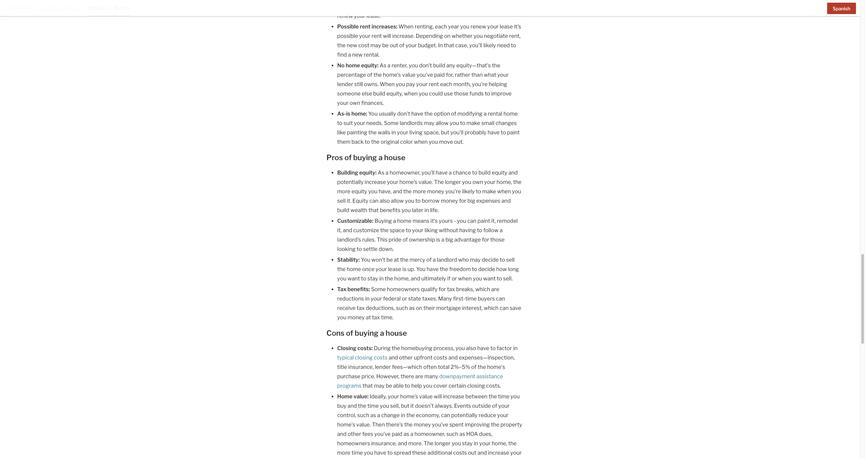 Task type: vqa. For each thing, say whether or not it's contained in the screenshot.
fees—which in the left of the page
yes



Task type: locate. For each thing, give the bounding box(es) containing it.
such right control,
[[358, 412, 370, 419]]

1 vertical spatial value
[[420, 394, 433, 400]]

buying inside buying a home means it's yours - you can paint it, remodel it, and customize the space to your liking without having to follow a landlord's rules. this pride of ownership is a big advantage for those looking to settle down.
[[375, 218, 392, 224]]

2 vertical spatial rent
[[429, 81, 439, 87]]

sell inside you won't be at the mercy of a landlord who may decide to sell the home once your lease is up. you have the freedom to decide how long you want to stay in the home, and ultimately if or when you want to sell.
[[507, 257, 515, 263]]

this
[[377, 237, 388, 243]]

1 vertical spatial will
[[434, 394, 442, 400]]

don't
[[420, 62, 432, 69]]

budget.
[[418, 42, 437, 48]]

out down increase.
[[390, 42, 398, 48]]

you usually don't have the option of modifying a rental home to suit your needs. some landlords may allow you to make small changes like painting the walls in your living space, but you'll probably have to paint them back to the original color when you move out.
[[338, 110, 520, 145]]

0 vertical spatial will
[[383, 33, 391, 39]]

upfront
[[414, 355, 433, 361]]

at down deductions,
[[366, 314, 371, 321]]

increase up "have,"
[[365, 179, 386, 185]]

some
[[384, 120, 399, 126], [371, 286, 386, 293]]

renting vs. buying
[[88, 5, 130, 11]]

you up tax
[[338, 275, 347, 282]]

sell left it.
[[338, 198, 346, 204]]

is left up.
[[403, 266, 407, 272]]

you for won't
[[361, 257, 371, 263]]

dues,
[[480, 431, 493, 437]]

1 horizontal spatial the
[[435, 179, 444, 185]]

it's inside when renting, each year you renew your lease it's possible your rent will increase. depending on whether you negotiate rent, the new cost may be out of your budget. in that case, you'll likely need to find a new rental.
[[515, 23, 522, 30]]

of inside buying a home means it's yours - you can paint it, remodel it, and customize the space to your liking without having to follow a landlord's rules. this pride of ownership is a big advantage for those looking to settle down.
[[403, 237, 408, 243]]

0 horizontal spatial you're
[[446, 188, 461, 195]]

spread
[[394, 450, 411, 456]]

allow inside you usually don't have the option of modifying a rental home to suit your needs. some landlords may allow you to make small changes like painting the walls in your living space, but you'll probably have to paint them back to the original color when you move out.
[[436, 120, 449, 126]]

0 vertical spatial for
[[460, 198, 467, 204]]

be inside you won't be at the mercy of a landlord who may decide to sell the home once your lease is up. you have the freedom to decide how long you want to stay in the home, and ultimately if or when you want to sell.
[[387, 257, 393, 263]]

1 horizontal spatial lender
[[375, 364, 391, 370]]

may up the space,
[[424, 120, 435, 126]]

those inside buying a home means it's yours - you can paint it, remodel it, and customize the space to your liking without having to follow a landlord's rules. this pride of ownership is a big advantage for those looking to settle down.
[[491, 237, 505, 243]]

some down usually
[[384, 120, 399, 126]]

2 horizontal spatial costs
[[454, 450, 467, 456]]

for inside buying a home means it's yours - you can paint it, remodel it, and customize the space to your liking without having to follow a landlord's rules. this pride of ownership is a big advantage for those looking to settle down.
[[482, 237, 490, 243]]

0 vertical spatial you'll
[[470, 42, 483, 48]]

federal
[[383, 296, 401, 302]]

1 horizontal spatial lease
[[500, 23, 513, 30]]

as a homeowner, you'll have a chance to build equity and potentially increase your home's value. the longer you own your home, the more equity you have, and the more money you're likely to make when you sell it. equity can also allow you to borrow money for big expenses and build wealth that benefits you later in life.
[[338, 170, 522, 213]]

0 horizontal spatial the
[[424, 440, 434, 447]]

may inside you usually don't have the option of modifying a rental home to suit your needs. some landlords may allow you to make small changes like painting the walls in your living space, but you'll probably have to paint them back to the original color when you move out.
[[424, 120, 435, 126]]

likely inside 'as a homeowner, you'll have a chance to build equity and potentially increase your home's value. the longer you own your home, the more equity you have, and the more money you're likely to make when you sell it. equity can also allow you to borrow money for big expenses and build wealth that benefits you later in life.'
[[463, 188, 475, 195]]

also
[[380, 198, 390, 204], [466, 345, 477, 352]]

in down hoa
[[474, 440, 479, 447]]

rules.
[[363, 237, 376, 243]]

rent,
[[510, 33, 521, 39]]

0 vertical spatial are
[[492, 286, 500, 293]]

how
[[497, 266, 507, 272]]

pay
[[407, 81, 416, 87]]

homebuying
[[402, 345, 433, 352]]

of right mercy
[[427, 257, 432, 263]]

0 vertical spatial value.
[[419, 179, 433, 185]]

you
[[461, 23, 470, 30], [474, 33, 483, 39], [409, 62, 418, 69], [396, 81, 405, 87], [419, 90, 428, 97], [450, 120, 459, 126], [429, 139, 438, 145], [463, 179, 472, 185], [369, 188, 378, 195], [512, 188, 522, 195], [405, 198, 415, 204], [402, 207, 411, 213], [458, 218, 467, 224], [338, 275, 347, 282], [473, 275, 483, 282], [338, 314, 347, 321], [456, 345, 465, 352], [424, 383, 433, 389], [511, 394, 520, 400], [380, 403, 389, 409], [452, 440, 461, 447], [364, 450, 374, 456]]

1 horizontal spatial closing
[[468, 383, 485, 389]]

time up interest,
[[466, 296, 477, 302]]

at
[[394, 257, 399, 263], [366, 314, 371, 321]]

renting
[[88, 5, 106, 11]]

buying down benefits
[[375, 218, 392, 224]]

2 want from the left
[[484, 275, 496, 282]]

mercy
[[410, 257, 426, 263]]

money up borrow
[[428, 188, 445, 195]]

when
[[399, 23, 414, 30], [380, 81, 395, 87]]

1 vertical spatial decide
[[479, 266, 496, 272]]

of
[[400, 42, 405, 48], [367, 72, 373, 78], [452, 110, 457, 117], [345, 153, 352, 162], [403, 237, 408, 243], [427, 257, 432, 263], [346, 329, 354, 338], [472, 364, 477, 370], [492, 403, 498, 409]]

to right back
[[365, 139, 370, 145]]

you down the space,
[[429, 139, 438, 145]]

value inside ideally, your home's value will increase between the time you buy and the time you sell, but it doesn't always. events outside of your control, such as a change in the economy, can potentially reduce your home's value. then there's the money you've spent improving the property and other fees you've paid as a homeowner, such as hoa dues, homeowners insurance, and more. the longer you stay in your home, the more time you have to spread these additional costs out and increas
[[420, 394, 433, 400]]

1 vertical spatial at
[[366, 314, 371, 321]]

1 horizontal spatial home
[[64, 5, 78, 11]]

which up buyers
[[476, 286, 491, 293]]

1 want from the left
[[348, 275, 360, 282]]

for up many at right
[[439, 286, 446, 293]]

0 horizontal spatial will
[[383, 33, 391, 39]]

1 vertical spatial are
[[416, 373, 424, 380]]

own up expenses
[[473, 179, 484, 185]]

to left follow
[[477, 227, 483, 234]]

equity:
[[362, 62, 379, 69], [360, 170, 377, 176]]

big left expenses
[[468, 198, 476, 204]]

to right the funds
[[485, 90, 491, 97]]

1 vertical spatial big
[[446, 237, 454, 243]]

big inside buying a home means it's yours - you can paint it, remodel it, and customize the space to your liking without having to follow a landlord's rules. this pride of ownership is a big advantage for those looking to settle down.
[[446, 237, 454, 243]]

homeowner, up the more.
[[415, 431, 446, 437]]

home:
[[352, 110, 367, 117]]

you right -
[[458, 218, 467, 224]]

0 vertical spatial homeowner,
[[390, 170, 421, 176]]

stay down hoa
[[462, 440, 473, 447]]

1 horizontal spatial allow
[[436, 120, 449, 126]]

between
[[466, 394, 488, 400]]

0 horizontal spatial you've
[[375, 431, 391, 437]]

0 vertical spatial you
[[369, 110, 378, 117]]

of right pride
[[403, 237, 408, 243]]

0 vertical spatial lender
[[338, 81, 353, 87]]

0 horizontal spatial stay
[[368, 275, 378, 282]]

money
[[428, 188, 445, 195], [441, 198, 458, 204], [348, 314, 365, 321], [414, 422, 431, 428]]

1 vertical spatial sell
[[507, 257, 515, 263]]

0 horizontal spatial sell
[[338, 198, 346, 204]]

landlord
[[437, 257, 458, 263]]

0 vertical spatial home,
[[497, 179, 513, 185]]

that right wealth
[[369, 207, 379, 213]]

when up expenses
[[498, 188, 511, 195]]

first-
[[454, 296, 466, 302]]

money inside some homeowners qualify for tax breaks, which are reductions in your federal or state taxes. many first-time buyers can receive tax deductions, such as on their mortgage interest, which can save you money at tax time.
[[348, 314, 365, 321]]

buying right vs.
[[114, 5, 130, 11]]

fees
[[363, 431, 374, 437]]

save
[[510, 305, 522, 311]]

in inside some homeowners qualify for tax breaks, which are reductions in your federal or state taxes. many first-time buyers can receive tax deductions, such as on their mortgage interest, which can save you money at tax time.
[[365, 296, 370, 302]]

rent up could
[[429, 81, 439, 87]]

1 vertical spatial house
[[386, 329, 407, 338]]

lender inside and other upfront costs and expenses—inspection, title insurance, lender fees—which often total 2%–5% of the home's purchase price. however, there are many
[[375, 364, 391, 370]]

or inside you won't be at the mercy of a landlord who may decide to sell the home once your lease is up. you have the freedom to decide how long you want to stay in the home, and ultimately if or when you want to sell.
[[452, 275, 457, 282]]

them
[[338, 139, 351, 145]]

your inside buying a home means it's yours - you can paint it, remodel it, and customize the space to your liking without having to follow a landlord's rules. this pride of ownership is a big advantage for those looking to settle down.
[[413, 227, 424, 234]]

buying down back
[[354, 153, 377, 162]]

and inside buying a home means it's yours - you can paint it, remodel it, and customize the space to your liking without having to follow a landlord's rules. this pride of ownership is a big advantage for those looking to settle down.
[[343, 227, 352, 234]]

may right who at the right of the page
[[470, 257, 481, 263]]

home's up later
[[400, 179, 418, 185]]

1 vertical spatial as
[[378, 170, 385, 176]]

category home link
[[43, 0, 78, 15]]

additional
[[428, 450, 452, 456]]

1 vertical spatial buying
[[375, 218, 392, 224]]

0 horizontal spatial closing
[[355, 355, 373, 361]]

house down 'original'
[[384, 153, 406, 162]]

home's inside the as a renter, you don't build any equity—that's the percentage of the home's value you've paid for, rather than what your lender still owns. when you pay your rent each month, you're helping someone else build equity, when you could use those funds to improve your own finances.
[[383, 72, 401, 78]]

a left landlord
[[433, 257, 436, 263]]

sell
[[338, 198, 346, 204], [507, 257, 515, 263]]

1 vertical spatial lender
[[375, 364, 391, 370]]

closing up between
[[468, 383, 485, 389]]

1 horizontal spatial paid
[[435, 72, 445, 78]]

be for may
[[386, 383, 392, 389]]

sell,
[[391, 403, 400, 409]]

potentially inside 'as a homeowner, you'll have a chance to build equity and potentially increase your home's value. the longer you own your home, the more equity you have, and the more money you're likely to make when you sell it. equity can also allow you to borrow money for big expenses and build wealth that benefits you later in life.'
[[338, 179, 364, 185]]

0 vertical spatial tax
[[447, 286, 455, 293]]

-
[[454, 218, 456, 224]]

state
[[409, 296, 422, 302]]

value. up fees
[[357, 422, 371, 428]]

when inside 'as a homeowner, you'll have a chance to build equity and potentially increase your home's value. the longer you own your home, the more equity you have, and the more money you're likely to make when you sell it. equity can also allow you to borrow money for big expenses and build wealth that benefits you later in life.'
[[498, 188, 511, 195]]

sell inside 'as a homeowner, you'll have a chance to build equity and potentially increase your home's value. the longer you own your home, the more equity you have, and the more money you're likely to make when you sell it. equity can also allow you to borrow money for big expenses and build wealth that benefits you later in life.'
[[338, 198, 346, 204]]

rent
[[360, 23, 371, 30], [372, 33, 382, 39], [429, 81, 439, 87]]

on inside some homeowners qualify for tax breaks, which are reductions in your federal or state taxes. many first-time buyers can receive tax deductions, such as on their mortgage interest, which can save you money at tax time.
[[416, 305, 423, 311]]

home down stability:
[[347, 266, 361, 272]]

be for won't
[[387, 257, 393, 263]]

want left "sell."
[[484, 275, 496, 282]]

have
[[412, 110, 424, 117], [488, 129, 500, 136], [436, 170, 448, 176], [427, 266, 439, 272], [478, 345, 490, 352], [375, 450, 387, 456]]

value:
[[354, 394, 369, 400]]

other up the fees—which
[[399, 355, 413, 361]]

want up the tax benefits:
[[348, 275, 360, 282]]

assistance
[[477, 373, 504, 380]]

those
[[454, 90, 469, 97], [491, 237, 505, 243]]

tax down the reductions
[[357, 305, 365, 311]]

0 vertical spatial on
[[445, 33, 451, 39]]

stay inside ideally, your home's value will increase between the time you buy and the time you sell, but it doesn't always. events outside of your control, such as a change in the economy, can potentially reduce your home's value. then there's the money you've spent improving the property and other fees you've paid as a homeowner, such as hoa dues, homeowners insurance, and more. the longer you stay in your home, the more time you have to spread these additional costs out and increas
[[462, 440, 473, 447]]

you're inside 'as a homeowner, you'll have a chance to build equity and potentially increase your home's value. the longer you own your home, the more equity you have, and the more money you're likely to make when you sell it. equity can also allow you to borrow money for big expenses and build wealth that benefits you later in life.'
[[446, 188, 461, 195]]

buying
[[354, 153, 377, 162], [355, 329, 379, 338]]

probably
[[465, 129, 487, 136]]

0 vertical spatial paint
[[508, 129, 520, 136]]

0 horizontal spatial lease
[[388, 266, 402, 272]]

buying for cons
[[355, 329, 379, 338]]

are up help
[[416, 373, 424, 380]]

when inside you usually don't have the option of modifying a rental home to suit your needs. some landlords may allow you to make small changes like painting the walls in your living space, but you'll probably have to paint them back to the original color when you move out.
[[414, 139, 428, 145]]

likely down negotiate
[[484, 42, 497, 48]]

however,
[[377, 373, 400, 380]]

0 horizontal spatial also
[[380, 198, 390, 204]]

money down economy, in the bottom of the page
[[414, 422, 431, 428]]

0 horizontal spatial on
[[416, 305, 423, 311]]

sell up long
[[507, 257, 515, 263]]

1 vertical spatial is
[[437, 237, 441, 243]]

on inside when renting, each year you renew your lease it's possible your rent will increase. depending on whether you negotiate rent, the new cost may be out of your budget. in that case, you'll likely need to find a new rental.
[[445, 33, 451, 39]]

long
[[509, 266, 519, 272]]

make inside you usually don't have the option of modifying a rental home to suit your needs. some landlords may allow you to make small changes like painting the walls in your living space, but you'll probably have to paint them back to the original color when you move out.
[[467, 120, 481, 126]]

you left don't
[[409, 62, 418, 69]]

their
[[424, 305, 435, 311]]

insurance, inside ideally, your home's value will increase between the time you buy and the time you sell, but it doesn't always. events outside of your control, such as a change in the economy, can potentially reduce your home's value. then there's the money you've spent improving the property and other fees you've paid as a homeowner, such as hoa dues, homeowners insurance, and more. the longer you stay in your home, the more time you have to spread these additional costs out and increas
[[372, 440, 397, 447]]

0 vertical spatial when
[[399, 23, 414, 30]]

1 vertical spatial longer
[[435, 440, 451, 447]]

2 vertical spatial home's
[[338, 422, 356, 428]]

paid left for,
[[435, 72, 445, 78]]

can down always.
[[441, 412, 450, 419]]

you inside you usually don't have the option of modifying a rental home to suit your needs. some landlords may allow you to make small changes like painting the walls in your living space, but you'll probably have to paint them back to the original color when you move out.
[[369, 110, 378, 117]]

the inside closing costs: during the homebuying process, you also have to factor in typical closing costs
[[392, 345, 400, 352]]

0 vertical spatial big
[[468, 198, 476, 204]]

renting,
[[415, 23, 434, 30]]

longer up additional
[[435, 440, 451, 447]]

0 horizontal spatial or
[[402, 296, 407, 302]]

1 horizontal spatial you're
[[473, 81, 488, 87]]

as inside the as a renter, you don't build any equity—that's the percentage of the home's value you've paid for, rather than what your lender still owns. when you pay your rent each month, you're helping someone else build equity, when you could use those funds to improve your own finances.
[[380, 62, 387, 69]]

a
[[348, 51, 351, 58], [388, 62, 391, 69], [484, 110, 487, 117], [379, 153, 383, 162], [386, 170, 389, 176], [449, 170, 452, 176], [393, 218, 396, 224], [500, 227, 503, 234], [442, 237, 445, 243], [433, 257, 436, 263], [380, 329, 384, 338], [378, 412, 380, 419], [411, 431, 414, 437]]

0 vertical spatial own
[[350, 100, 361, 106]]

breaks,
[[457, 286, 475, 293]]

2 horizontal spatial home's
[[488, 364, 506, 370]]

1 vertical spatial when
[[380, 81, 395, 87]]

1 horizontal spatial own
[[473, 179, 484, 185]]

freedom
[[450, 266, 471, 272]]

1 vertical spatial likely
[[463, 188, 475, 195]]

likely inside when renting, each year you renew your lease it's possible your rent will increase. depending on whether you negotiate rent, the new cost may be out of your budget. in that case, you'll likely need to find a new rental.
[[484, 42, 497, 48]]

renting vs. buying link
[[88, 0, 130, 15]]

0 horizontal spatial homeowners
[[338, 440, 370, 447]]

1 vertical spatial but
[[401, 403, 410, 409]]

make
[[467, 120, 481, 126], [483, 188, 497, 195]]

0 horizontal spatial other
[[348, 431, 362, 437]]

1 vertical spatial closing
[[468, 383, 485, 389]]

taxes.
[[423, 296, 437, 302]]

1 horizontal spatial is
[[403, 266, 407, 272]]

0 vertical spatial potentially
[[338, 179, 364, 185]]

0 horizontal spatial when
[[380, 81, 395, 87]]

color
[[401, 139, 413, 145]]

more inside ideally, your home's value will increase between the time you buy and the time you sell, but it doesn't always. events outside of your control, such as a change in the economy, can potentially reduce your home's value. then there's the money you've spent improving the property and other fees you've paid as a homeowner, such as hoa dues, homeowners insurance, and more. the longer you stay in your home, the more time you have to spread these additional costs out and increas
[[338, 450, 351, 456]]

1 horizontal spatial value.
[[419, 179, 433, 185]]

on left their
[[416, 305, 423, 311]]

home, up expenses
[[497, 179, 513, 185]]

you're inside the as a renter, you don't build any equity—that's the percentage of the home's value you've paid for, rather than what your lender still owns. when you pay your rent each month, you're helping someone else build equity, when you could use those funds to improve your own finances.
[[473, 81, 488, 87]]

fees—which
[[392, 364, 423, 370]]

cost
[[359, 42, 370, 48]]

is inside buying a home means it's yours - you can paint it, remodel it, and customize the space to your liking without having to follow a landlord's rules. this pride of ownership is a big advantage for those looking to settle down.
[[437, 237, 441, 243]]

spanish
[[834, 6, 851, 11]]

you've
[[432, 422, 449, 428], [375, 431, 391, 437]]

liking
[[425, 227, 438, 234]]

lender inside the as a renter, you don't build any equity—that's the percentage of the home's value you've paid for, rather than what your lender still owns. when you pay your rent each month, you're helping someone else build equity, when you could use those funds to improve your own finances.
[[338, 81, 353, 87]]

other inside ideally, your home's value will increase between the time you buy and the time you sell, but it doesn't always. events outside of your control, such as a change in the economy, can potentially reduce your home's value. then there's the money you've spent improving the property and other fees you've paid as a homeowner, such as hoa dues, homeowners insurance, and more. the longer you stay in your home, the more time you have to spread these additional costs out and increas
[[348, 431, 362, 437]]

money right borrow
[[441, 198, 458, 204]]

0 vertical spatial out
[[390, 42, 398, 48]]

space
[[390, 227, 405, 234]]

homeowner, inside ideally, your home's value will increase between the time you buy and the time you sell, but it doesn't always. events outside of your control, such as a change in the economy, can potentially reduce your home's value. then there's the money you've spent improving the property and other fees you've paid as a homeowner, such as hoa dues, homeowners insurance, and more. the longer you stay in your home, the more time you have to spread these additional costs out and increas
[[415, 431, 446, 437]]

your
[[488, 23, 499, 30], [360, 33, 371, 39], [406, 42, 417, 48], [498, 72, 509, 78], [417, 81, 428, 87], [338, 100, 349, 106], [354, 120, 366, 126], [397, 129, 409, 136], [387, 179, 399, 185], [485, 179, 496, 185], [413, 227, 424, 234], [376, 266, 387, 272], [371, 296, 382, 302], [388, 394, 399, 400], [499, 403, 510, 409], [498, 412, 509, 419], [480, 440, 491, 447]]

potentially down events
[[452, 412, 478, 419]]

money inside ideally, your home's value will increase between the time you buy and the time you sell, but it doesn't always. events outside of your control, such as a change in the economy, can potentially reduce your home's value. then there's the money you've spent improving the property and other fees you've paid as a homeowner, such as hoa dues, homeowners insurance, and more. the longer you stay in your home, the more time you have to spread these additional costs out and increas
[[414, 422, 431, 428]]

home's
[[400, 179, 418, 185], [401, 394, 419, 400]]

0 vertical spatial longer
[[445, 179, 461, 185]]

1 vertical spatial you'll
[[422, 170, 435, 176]]

have up expenses—inspection,
[[478, 345, 490, 352]]

1 vertical spatial some
[[371, 286, 386, 293]]

you left "have,"
[[369, 188, 378, 195]]

0 horizontal spatial equity
[[352, 188, 368, 195]]

are up buyers
[[492, 286, 500, 293]]

home, down up.
[[395, 275, 410, 282]]

decide
[[482, 257, 499, 263], [479, 266, 496, 272]]

buying for pros
[[354, 153, 377, 162]]

0 vertical spatial such
[[396, 305, 408, 311]]

also inside 'as a homeowner, you'll have a chance to build equity and potentially increase your home's value. the longer you own your home, the more equity you have, and the more money you're likely to make when you sell it. equity can also allow you to borrow money for big expenses and build wealth that benefits you later in life.'
[[380, 198, 390, 204]]

0 horizontal spatial lender
[[338, 81, 353, 87]]

in inside you won't be at the mercy of a landlord who may decide to sell the home once your lease is up. you have the freedom to decide how long you want to stay in the home, and ultimately if or when you want to sell.
[[380, 275, 384, 282]]

the
[[435, 179, 444, 185], [424, 440, 434, 447]]

you right process, at the right bottom
[[456, 345, 465, 352]]

home inside you won't be at the mercy of a landlord who may decide to sell the home once your lease is up. you have the freedom to decide how long you want to stay in the home, and ultimately if or when you want to sell.
[[347, 266, 361, 272]]

means
[[413, 218, 430, 224]]

you're down than
[[473, 81, 488, 87]]

house down time.
[[386, 329, 407, 338]]

likely down chance
[[463, 188, 475, 195]]

it's inside buying a home means it's yours - you can paint it, remodel it, and customize the space to your liking without having to follow a landlord's rules. this pride of ownership is a big advantage for those looking to settle down.
[[431, 218, 438, 224]]

may inside when renting, each year you renew your lease it's possible your rent will increase. depending on whether you negotiate rent, the new cost may be out of your budget. in that case, you'll likely need to find a new rental.
[[371, 42, 381, 48]]

during
[[374, 345, 391, 352]]

value up 'doesn't'
[[420, 394, 433, 400]]

you're
[[473, 81, 488, 87], [446, 188, 461, 195]]

paint up follow
[[478, 218, 491, 224]]

when inside the as a renter, you don't build any equity—that's the percentage of the home's value you've paid for, rather than what your lender still owns. when you pay your rent each month, you're helping someone else build equity, when you could use those funds to improve your own finances.
[[380, 81, 395, 87]]

increase inside ideally, your home's value will increase between the time you buy and the time you sell, but it doesn't always. events outside of your control, such as a change in the economy, can potentially reduce your home's value. then there's the money you've spent improving the property and other fees you've paid as a homeowner, such as hoa dues, homeowners insurance, and more. the longer you stay in your home, the more time you have to spread these additional costs out and increas
[[443, 394, 465, 400]]

1 horizontal spatial on
[[445, 33, 451, 39]]

find
[[338, 51, 347, 58]]

homeowner,
[[390, 170, 421, 176], [415, 431, 446, 437]]

you'll up borrow
[[422, 170, 435, 176]]

0 vertical spatial allow
[[436, 120, 449, 126]]

be
[[383, 42, 389, 48], [387, 257, 393, 263], [386, 383, 392, 389]]

to inside ideally, your home's value will increase between the time you buy and the time you sell, but it doesn't always. events outside of your control, such as a change in the economy, can potentially reduce your home's value. then there's the money you've spent improving the property and other fees you've paid as a homeowner, such as hoa dues, homeowners insurance, and more. the longer you stay in your home, the more time you have to spread these additional costs out and increas
[[388, 450, 393, 456]]

0 vertical spatial some
[[384, 120, 399, 126]]

1 vertical spatial you
[[361, 257, 371, 263]]

typical closing costs link
[[338, 355, 388, 361]]

to inside closing costs: during the homebuying process, you also have to factor in typical closing costs
[[491, 345, 496, 352]]

those down month,
[[454, 90, 469, 97]]

no
[[338, 62, 345, 69]]

as inside 'as a homeowner, you'll have a chance to build equity and potentially increase your home's value. the longer you own your home, the more equity you have, and the more money you're likely to make when you sell it. equity can also allow you to borrow money for big expenses and build wealth that benefits you later in life.'
[[378, 170, 385, 176]]

may inside you won't be at the mercy of a landlord who may decide to sell the home once your lease is up. you have the freedom to decide how long you want to stay in the home, and ultimately if or when you want to sell.
[[470, 257, 481, 263]]

0 vertical spatial you're
[[473, 81, 488, 87]]

to left "sell."
[[497, 275, 502, 282]]

out inside ideally, your home's value will increase between the time you buy and the time you sell, but it doesn't always. events outside of your control, such as a change in the economy, can potentially reduce your home's value. then there's the money you've spent improving the property and other fees you've paid as a homeowner, such as hoa dues, homeowners insurance, and more. the longer you stay in your home, the more time you have to spread these additional costs out and increas
[[468, 450, 477, 456]]

of inside the as a renter, you don't build any equity—that's the percentage of the home's value you've paid for, rather than what your lender still owns. when you pay your rent each month, you're helping someone else build equity, when you could use those funds to improve your own finances.
[[367, 72, 373, 78]]

0 vertical spatial those
[[454, 90, 469, 97]]

the up borrow
[[435, 179, 444, 185]]

1 horizontal spatial likely
[[484, 42, 497, 48]]

tax down if at the right bottom
[[447, 286, 455, 293]]

longer inside ideally, your home's value will increase between the time you buy and the time you sell, but it doesn't always. events outside of your control, such as a change in the economy, can potentially reduce your home's value. then there's the money you've spent improving the property and other fees you've paid as a homeowner, such as hoa dues, homeowners insurance, and more. the longer you stay in your home, the more time you have to spread these additional costs out and increas
[[435, 440, 451, 447]]

1 vertical spatial make
[[483, 188, 497, 195]]

1 vertical spatial the
[[424, 440, 434, 447]]

having
[[460, 227, 476, 234]]

home's inside ideally, your home's value will increase between the time you buy and the time you sell, but it doesn't always. events outside of your control, such as a change in the economy, can potentially reduce your home's value. then there's the money you've spent improving the property and other fees you've paid as a homeowner, such as hoa dues, homeowners insurance, and more. the longer you stay in your home, the more time you have to spread these additional costs out and increas
[[401, 394, 419, 400]]

you down receive
[[338, 314, 347, 321]]

don't
[[398, 110, 411, 117]]

of inside and other upfront costs and expenses—inspection, title insurance, lender fees—which often total 2%–5% of the home's purchase price. however, there are many
[[472, 364, 477, 370]]

home up percentage
[[346, 62, 360, 69]]

equity up expenses
[[492, 170, 508, 176]]

1 vertical spatial own
[[473, 179, 484, 185]]

can right equity
[[370, 198, 379, 204]]

insurance, inside and other upfront costs and expenses—inspection, title insurance, lender fees—which often total 2%–5% of the home's purchase price. however, there are many
[[349, 364, 374, 370]]

a down without
[[442, 237, 445, 243]]

1 horizontal spatial big
[[468, 198, 476, 204]]

still
[[355, 81, 363, 87]]

equity
[[353, 198, 369, 204]]

when down living
[[414, 139, 428, 145]]

you're down chance
[[446, 188, 461, 195]]

1 vertical spatial insurance,
[[372, 440, 397, 447]]

looking
[[338, 246, 356, 252]]

home for guide home
[[19, 5, 32, 11]]

the inside buying a home means it's yours - you can paint it, remodel it, and customize the space to your liking without having to follow a landlord's rules. this pride of ownership is a big advantage for those looking to settle down.
[[381, 227, 389, 234]]

in inside you usually don't have the option of modifying a rental home to suit your needs. some landlords may allow you to make small changes like painting the walls in your living space, but you'll probably have to paint them back to the original color when you move out.
[[392, 129, 396, 136]]

insurance, down typical closing costs link
[[349, 364, 374, 370]]

1 horizontal spatial increase
[[443, 394, 465, 400]]

0 horizontal spatial such
[[358, 412, 370, 419]]

title
[[338, 364, 347, 370]]

but
[[441, 129, 450, 136], [401, 403, 410, 409]]

2 vertical spatial tax
[[372, 314, 380, 321]]

potentially inside ideally, your home's value will increase between the time you buy and the time you sell, but it doesn't always. events outside of your control, such as a change in the economy, can potentially reduce your home's value. then there's the money you've spent improving the property and other fees you've paid as a homeowner, such as hoa dues, homeowners insurance, and more. the longer you stay in your home, the more time you have to spread these additional costs out and increas
[[452, 412, 478, 419]]

out inside when renting, each year you renew your lease it's possible your rent will increase. depending on whether you negotiate rent, the new cost may be out of your budget. in that case, you'll likely need to find a new rental.
[[390, 42, 398, 48]]

1 horizontal spatial for
[[460, 198, 467, 204]]

a up space
[[393, 218, 396, 224]]

are inside some homeowners qualify for tax breaks, which are reductions in your federal or state taxes. many first-time buyers can receive tax deductions, such as on their mortgage interest, which can save you money at tax time.
[[492, 286, 500, 293]]

new
[[347, 42, 358, 48], [352, 51, 363, 58]]

equity: down rental.
[[362, 62, 379, 69]]

you up later
[[405, 198, 415, 204]]

1 vertical spatial that
[[369, 207, 379, 213]]

rent inside when renting, each year you renew your lease it's possible your rent will increase. depending on whether you negotiate rent, the new cost may be out of your budget. in that case, you'll likely need to find a new rental.
[[372, 33, 382, 39]]

closing inside closing costs: during the homebuying process, you also have to factor in typical closing costs
[[355, 355, 373, 361]]

paid down there's on the left
[[392, 431, 403, 437]]

costs inside ideally, your home's value will increase between the time you buy and the time you sell, but it doesn't always. events outside of your control, such as a change in the economy, can potentially reduce your home's value. then there's the money you've spent improving the property and other fees you've paid as a homeowner, such as hoa dues, homeowners insurance, and more. the longer you stay in your home, the more time you have to spread these additional costs out and increas
[[454, 450, 467, 456]]

potentially
[[338, 179, 364, 185], [452, 412, 478, 419]]

home, down dues, at the right bottom of page
[[492, 440, 508, 447]]

0 vertical spatial paid
[[435, 72, 445, 78]]

but inside you usually don't have the option of modifying a rental home to suit your needs. some landlords may allow you to make small changes like painting the walls in your living space, but you'll probably have to paint them back to the original color when you move out.
[[441, 129, 450, 136]]

each up the use
[[441, 81, 453, 87]]

0 vertical spatial other
[[399, 355, 413, 361]]

or inside some homeowners qualify for tax breaks, which are reductions in your federal or state taxes. many first-time buyers can receive tax deductions, such as on their mortgage interest, which can save you money at tax time.
[[402, 296, 407, 302]]

in right walls
[[392, 129, 396, 136]]

rent down increases:
[[372, 33, 382, 39]]

homeowner, inside 'as a homeowner, you'll have a chance to build equity and potentially increase your home's value. the longer you own your home, the more equity you have, and the more money you're likely to make when you sell it. equity can also allow you to borrow money for big expenses and build wealth that benefits you later in life.'
[[390, 170, 421, 176]]

your inside you won't be at the mercy of a landlord who may decide to sell the home once your lease is up. you have the freedom to decide how long you want to stay in the home, and ultimately if or when you want to sell.
[[376, 266, 387, 272]]

but up move at right
[[441, 129, 450, 136]]

stay inside you won't be at the mercy of a landlord who may decide to sell the home once your lease is up. you have the freedom to decide how long you want to stay in the home, and ultimately if or when you want to sell.
[[368, 275, 378, 282]]

0 horizontal spatial buying
[[114, 5, 130, 11]]

home for category home
[[64, 5, 78, 11]]

always.
[[435, 403, 453, 409]]

on
[[445, 33, 451, 39], [416, 305, 423, 311]]



Task type: describe. For each thing, give the bounding box(es) containing it.
are inside and other upfront costs and expenses—inspection, title insurance, lender fees—which often total 2%–5% of the home's purchase price. however, there are many
[[416, 373, 424, 380]]

a up "have,"
[[386, 170, 389, 176]]

buy
[[338, 403, 347, 409]]

the inside and other upfront costs and expenses—inspection, title insurance, lender fees—which often total 2%–5% of the home's purchase price. however, there are many
[[478, 364, 486, 370]]

closing costs: during the homebuying process, you also have to factor in typical closing costs
[[338, 345, 518, 361]]

home inside you usually don't have the option of modifying a rental home to suit your needs. some landlords may allow you to make small changes like painting the walls in your living space, but you'll probably have to paint them back to the original color when you move out.
[[504, 110, 518, 117]]

economy,
[[416, 412, 440, 419]]

will inside ideally, your home's value will increase between the time you buy and the time you sell, but it doesn't always. events outside of your control, such as a change in the economy, can potentially reduce your home's value. then there's the money you've spent improving the property and other fees you've paid as a homeowner, such as hoa dues, homeowners insurance, and more. the longer you stay in your home, the more time you have to spread these additional costs out and increas
[[434, 394, 442, 400]]

pride
[[389, 237, 402, 243]]

you down chance
[[463, 179, 472, 185]]

the inside 'as a homeowner, you'll have a chance to build equity and potentially increase your home's value. the longer you own your home, the more equity you have, and the more money you're likely to make when you sell it. equity can also allow you to borrow money for big expenses and build wealth that benefits you later in life.'
[[435, 179, 444, 185]]

0 vertical spatial decide
[[482, 257, 499, 263]]

house for pros of buying a house
[[384, 153, 406, 162]]

more.
[[409, 440, 423, 447]]

to up expenses
[[476, 188, 482, 195]]

programs
[[338, 383, 362, 389]]

ideally,
[[370, 394, 387, 400]]

finances.
[[362, 100, 384, 106]]

to right space
[[406, 227, 411, 234]]

improving
[[465, 422, 490, 428]]

can inside buying a home means it's yours - you can paint it, remodel it, and customize the space to your liking without having to follow a landlord's rules. this pride of ownership is a big advantage for those looking to settle down.
[[468, 218, 477, 224]]

sell.
[[504, 275, 513, 282]]

your inside some homeowners qualify for tax breaks, which are reductions in your federal or state taxes. many first-time buyers can receive tax deductions, such as on their mortgage interest, which can save you money at tax time.
[[371, 296, 382, 302]]

to up later
[[416, 198, 421, 204]]

to up how
[[500, 257, 505, 263]]

1 horizontal spatial it,
[[492, 218, 496, 224]]

ownership
[[409, 237, 435, 243]]

change
[[382, 412, 400, 419]]

be inside when renting, each year you renew your lease it's possible your rent will increase. depending on whether you negotiate rent, the new cost may be out of your budget. in that case, you'll likely need to find a new rental.
[[383, 42, 389, 48]]

those inside the as a renter, you don't build any equity—that's the percentage of the home's value you've paid for, rather than what your lender still owns. when you pay your rent each month, you're helping someone else build equity, when you could use those funds to improve your own finances.
[[454, 90, 469, 97]]

building
[[338, 170, 358, 176]]

small
[[482, 120, 495, 126]]

paid inside the as a renter, you don't build any equity—that's the percentage of the home's value you've paid for, rather than what your lender still owns. when you pay your rent each month, you're helping someone else build equity, when you could use those funds to improve your own finances.
[[435, 72, 445, 78]]

home, inside ideally, your home's value will increase between the time you buy and the time you sell, but it doesn't always. events outside of your control, such as a change in the economy, can potentially reduce your home's value. then there's the money you've spent improving the property and other fees you've paid as a homeowner, such as hoa dues, homeowners insurance, and more. the longer you stay in your home, the more time you have to spread these additional costs out and increas
[[492, 440, 508, 447]]

it.
[[347, 198, 352, 204]]

as-
[[338, 110, 346, 117]]

like
[[338, 129, 346, 136]]

1 vertical spatial equity
[[352, 188, 368, 195]]

a left chance
[[449, 170, 452, 176]]

1 horizontal spatial tax
[[372, 314, 380, 321]]

cons
[[327, 329, 345, 338]]

back
[[352, 139, 364, 145]]

when inside the as a renter, you don't build any equity—that's the percentage of the home's value you've paid for, rather than what your lender still owns. when you pay your rent each month, you're helping someone else build equity, when you could use those funds to improve your own finances.
[[404, 90, 418, 97]]

2 horizontal spatial tax
[[447, 286, 455, 293]]

but inside ideally, your home's value will increase between the time you buy and the time you sell, but it doesn't always. events outside of your control, such as a change in the economy, can potentially reduce your home's value. then there's the money you've spent improving the property and other fees you've paid as a homeowner, such as hoa dues, homeowners insurance, and more. the longer you stay in your home, the more time you have to spread these additional costs out and increas
[[401, 403, 410, 409]]

1 vertical spatial you've
[[375, 431, 391, 437]]

to right able
[[405, 383, 411, 389]]

that inside 'as a homeowner, you'll have a chance to build equity and potentially increase your home's value. the longer you own your home, the more equity you have, and the more money you're likely to make when you sell it. equity can also allow you to borrow money for big expenses and build wealth that benefits you later in life.'
[[369, 207, 379, 213]]

changes
[[496, 120, 517, 126]]

lease inside when renting, each year you renew your lease it's possible your rent will increase. depending on whether you negotiate rent, the new cost may be out of your budget. in that case, you'll likely need to find a new rental.
[[500, 23, 513, 30]]

guide home link
[[5, 0, 32, 15]]

the inside when renting, each year you renew your lease it's possible your rent will increase. depending on whether you negotiate rent, the new cost may be out of your budget. in that case, you'll likely need to find a new rental.
[[338, 42, 346, 48]]

time down fees
[[352, 450, 363, 456]]

of right pros
[[345, 153, 352, 162]]

2 vertical spatial such
[[447, 431, 459, 437]]

allow inside 'as a homeowner, you'll have a chance to build equity and potentially increase your home's value. the longer you own your home, the more equity you have, and the more money you're likely to make when you sell it. equity can also allow you to borrow money for big expenses and build wealth that benefits you later in life.'
[[391, 198, 404, 204]]

who
[[459, 257, 469, 263]]

0 vertical spatial new
[[347, 42, 358, 48]]

0 vertical spatial equity
[[492, 170, 508, 176]]

house for cons of buying a house
[[386, 329, 407, 338]]

you up remodel
[[512, 188, 522, 195]]

of inside you won't be at the mercy of a landlord who may decide to sell the home once your lease is up. you have the freedom to decide how long you want to stay in the home, and ultimately if or when you want to sell.
[[427, 257, 432, 263]]

downpayment
[[440, 373, 476, 380]]

you down spent
[[452, 440, 461, 447]]

settle
[[363, 246, 378, 252]]

in
[[439, 42, 443, 48]]

value inside the as a renter, you don't build any equity—that's the percentage of the home's value you've paid for, rather than what your lender still owns. when you pay your rent each month, you're helping someone else build equity, when you could use those funds to improve your own finances.
[[402, 72, 416, 78]]

make inside 'as a homeowner, you'll have a chance to build equity and potentially increase your home's value. the longer you own your home, the more equity you have, and the more money you're likely to make when you sell it. equity can also allow you to borrow money for big expenses and build wealth that benefits you later in life.'
[[483, 188, 497, 195]]

to up you'll
[[460, 120, 466, 126]]

increase inside 'as a homeowner, you'll have a chance to build equity and potentially increase your home's value. the longer you own your home, the more equity you have, and the more money you're likely to make when you sell it. equity can also allow you to borrow money for big expenses and build wealth that benefits you later in life.'
[[365, 179, 386, 185]]

walls
[[378, 129, 391, 136]]

customize
[[354, 227, 379, 234]]

spanish button
[[828, 3, 857, 14]]

some inside some homeowners qualify for tax breaks, which are reductions in your federal or state taxes. many first-time buyers can receive tax deductions, such as on their mortgage interest, which can save you money at tax time.
[[371, 286, 386, 293]]

0 horizontal spatial it,
[[338, 227, 342, 234]]

stability:
[[338, 257, 360, 263]]

build left any
[[434, 62, 446, 69]]

as-is home:
[[338, 110, 367, 117]]

you left could
[[419, 90, 428, 97]]

2 vertical spatial that
[[363, 383, 373, 389]]

build right chance
[[479, 170, 491, 176]]

a up the more.
[[411, 431, 414, 437]]

you for usually
[[369, 110, 378, 117]]

of right cons
[[346, 329, 354, 338]]

home, inside 'as a homeowner, you'll have a chance to build equity and potentially increase your home's value. the longer you own your home, the more equity you have, and the more money you're likely to make when you sell it. equity can also allow you to borrow money for big expenses and build wealth that benefits you later in life.'
[[497, 179, 513, 185]]

some inside you usually don't have the option of modifying a rental home to suit your needs. some landlords may allow you to make small changes like painting the walls in your living space, but you'll probably have to paint them back to the original color when you move out.
[[384, 120, 399, 126]]

to right chance
[[473, 170, 478, 176]]

you down many
[[424, 383, 433, 389]]

space,
[[424, 129, 440, 136]]

1 vertical spatial which
[[484, 305, 499, 311]]

1 vertical spatial tax
[[357, 305, 365, 311]]

funds
[[470, 90, 484, 97]]

spent
[[450, 422, 464, 428]]

0 vertical spatial equity:
[[362, 62, 379, 69]]

1 vertical spatial equity:
[[360, 170, 377, 176]]

home's inside and other upfront costs and expenses—inspection, title insurance, lender fees—which often total 2%–5% of the home's purchase price. however, there are many
[[488, 364, 506, 370]]

is inside you won't be at the mercy of a landlord who may decide to sell the home once your lease is up. you have the freedom to decide how long you want to stay in the home, and ultimately if or when you want to sell.
[[403, 266, 407, 272]]

the inside ideally, your home's value will increase between the time you buy and the time you sell, but it doesn't always. events outside of your control, such as a change in the economy, can potentially reduce your home's value. then there's the money you've spent improving the property and other fees you've paid as a homeowner, such as hoa dues, homeowners insurance, and more. the longer you stay in your home, the more time you have to spread these additional costs out and increas
[[424, 440, 434, 447]]

to down 'once' at bottom
[[361, 275, 367, 282]]

can inside ideally, your home's value will increase between the time you buy and the time you sell, but it doesn't always. events outside of your control, such as a change in the economy, can potentially reduce your home's value. then there's the money you've spent improving the property and other fees you've paid as a homeowner, such as hoa dues, homeowners insurance, and more. the longer you stay in your home, the more time you have to spread these additional costs out and increas
[[441, 412, 450, 419]]

you're for than
[[473, 81, 488, 87]]

you're for you
[[446, 188, 461, 195]]

have inside you won't be at the mercy of a landlord who may decide to sell the home once your lease is up. you have the freedom to decide how long you want to stay in the home, and ultimately if or when you want to sell.
[[427, 266, 439, 272]]

build down it.
[[338, 207, 350, 213]]

borrow
[[422, 198, 440, 204]]

you up whether
[[461, 23, 470, 30]]

deductions,
[[366, 305, 395, 311]]

guide home
[[5, 5, 32, 11]]

a up then
[[378, 412, 380, 419]]

own inside the as a renter, you don't build any equity—that's the percentage of the home's value you've paid for, rather than what your lender still owns. when you pay your rent each month, you're helping someone else build equity, when you could use those funds to improve your own finances.
[[350, 100, 361, 106]]

as up then
[[371, 412, 376, 419]]

you up breaks,
[[473, 275, 483, 282]]

to right freedom
[[472, 266, 478, 272]]

have inside ideally, your home's value will increase between the time you buy and the time you sell, but it doesn't always. events outside of your control, such as a change in the economy, can potentially reduce your home's value. then there's the money you've spent improving the property and other fees you've paid as a homeowner, such as hoa dues, homeowners insurance, and more. the longer you stay in your home, the more time you have to spread these additional costs out and increas
[[375, 450, 387, 456]]

costs inside closing costs: during the homebuying process, you also have to factor in typical closing costs
[[374, 355, 388, 361]]

paint inside buying a home means it's yours - you can paint it, remodel it, and customize the space to your liking without having to follow a landlord's rules. this pride of ownership is a big advantage for those looking to settle down.
[[478, 218, 491, 224]]

you'll inside 'as a homeowner, you'll have a chance to build equity and potentially increase your home's value. the longer you own your home, the more equity you have, and the more money you're likely to make when you sell it. equity can also allow you to borrow money for big expenses and build wealth that benefits you later in life.'
[[422, 170, 435, 176]]

whether
[[452, 33, 473, 39]]

you down fees
[[364, 450, 374, 456]]

you left later
[[402, 207, 411, 213]]

you up you'll
[[450, 120, 459, 126]]

can left save
[[500, 305, 509, 311]]

benefits
[[380, 207, 401, 213]]

may up 'ideally,'
[[374, 383, 385, 389]]

there
[[401, 373, 414, 380]]

of inside ideally, your home's value will increase between the time you buy and the time you sell, but it doesn't always. events outside of your control, such as a change in the economy, can potentially reduce your home's value. then there's the money you've spent improving the property and other fees you've paid as a homeowner, such as hoa dues, homeowners insurance, and more. the longer you stay in your home, the more time you have to spread these additional costs out and increas
[[492, 403, 498, 409]]

costs inside and other upfront costs and expenses—inspection, title insurance, lender fees—which often total 2%–5% of the home's purchase price. however, there are many
[[434, 355, 448, 361]]

category home
[[43, 5, 78, 11]]

as left hoa
[[460, 431, 466, 437]]

closing
[[338, 345, 357, 352]]

many
[[425, 373, 439, 380]]

in inside 'as a homeowner, you'll have a chance to build equity and potentially increase your home's value. the longer you own your home, the more equity you have, and the more money you're likely to make when you sell it. equity can also allow you to borrow money for big expenses and build wealth that benefits you later in life.'
[[425, 207, 429, 213]]

advantage
[[455, 237, 481, 243]]

longer inside 'as a homeowner, you'll have a chance to build equity and potentially increase your home's value. the longer you own your home, the more equity you have, and the more money you're likely to make when you sell it. equity can also allow you to borrow money for big expenses and build wealth that benefits you later in life.'
[[445, 179, 461, 185]]

living
[[410, 129, 423, 136]]

in right change on the left bottom of page
[[401, 412, 406, 419]]

to left suit
[[338, 120, 343, 126]]

you down renew
[[474, 33, 483, 39]]

a inside the as a renter, you don't build any equity—that's the percentage of the home's value you've paid for, rather than what your lender still owns. when you pay your rent each month, you're helping someone else build equity, when you could use those funds to improve your own finances.
[[388, 62, 391, 69]]

you'll
[[451, 129, 464, 136]]

0 vertical spatial is
[[346, 110, 351, 117]]

each inside when renting, each year you renew your lease it's possible your rent will increase. depending on whether you negotiate rent, the new cost may be out of your budget. in that case, you'll likely need to find a new rental.
[[435, 23, 447, 30]]

paid inside ideally, your home's value will increase between the time you buy and the time you sell, but it doesn't always. events outside of your control, such as a change in the economy, can potentially reduce your home's value. then there's the money you've spent improving the property and other fees you've paid as a homeowner, such as hoa dues, homeowners insurance, and more. the longer you stay in your home, the more time you have to spread these additional costs out and increas
[[392, 431, 403, 437]]

have inside 'as a homeowner, you'll have a chance to build equity and potentially increase your home's value. the longer you own your home, the more equity you have, and the more money you're likely to make when you sell it. equity can also allow you to borrow money for big expenses and build wealth that benefits you later in life.'
[[436, 170, 448, 176]]

homeowners inside ideally, your home's value will increase between the time you buy and the time you sell, but it doesn't always. events outside of your control, such as a change in the economy, can potentially reduce your home's value. then there's the money you've spent improving the property and other fees you've paid as a homeowner, such as hoa dues, homeowners insurance, and more. the longer you stay in your home, the more time you have to spread these additional costs out and increas
[[338, 440, 370, 447]]

home, inside you won't be at the mercy of a landlord who may decide to sell the home once your lease is up. you have the freedom to decide how long you want to stay in the home, and ultimately if or when you want to sell.
[[395, 275, 410, 282]]

these
[[413, 450, 427, 456]]

year
[[449, 23, 460, 30]]

for inside 'as a homeowner, you'll have a chance to build equity and potentially increase your home's value. the longer you own your home, the more equity you have, and the more money you're likely to make when you sell it. equity can also allow you to borrow money for big expenses and build wealth that benefits you later in life.'
[[460, 198, 467, 204]]

can inside 'as a homeowner, you'll have a chance to build equity and potentially increase your home's value. the longer you own your home, the more equity you have, and the more money you're likely to make when you sell it. equity can also allow you to borrow money for big expenses and build wealth that benefits you later in life.'
[[370, 198, 379, 204]]

1 horizontal spatial you've
[[432, 422, 449, 428]]

than
[[472, 72, 483, 78]]

as inside some homeowners qualify for tax breaks, which are reductions in your federal or state taxes. many first-time buyers can receive tax deductions, such as on their mortgage interest, which can save you money at tax time.
[[409, 305, 415, 311]]

2%–5%
[[451, 364, 471, 370]]

able
[[394, 383, 404, 389]]

improve
[[492, 90, 512, 97]]

won't
[[372, 257, 386, 263]]

have down small
[[488, 129, 500, 136]]

home's inside 'as a homeowner, you'll have a chance to build equity and potentially increase your home's value. the longer you own your home, the more equity you have, and the more money you're likely to make when you sell it. equity can also allow you to borrow money for big expenses and build wealth that benefits you later in life.'
[[400, 179, 418, 185]]

you left sell,
[[380, 403, 389, 409]]

move
[[440, 139, 453, 145]]

qualify
[[421, 286, 438, 293]]

you inside closing costs: during the homebuying process, you also have to factor in typical closing costs
[[456, 345, 465, 352]]

downpayment assistance programs
[[338, 373, 504, 389]]

have up landlords
[[412, 110, 424, 117]]

1 vertical spatial new
[[352, 51, 363, 58]]

a right follow
[[500, 227, 503, 234]]

time inside some homeowners qualify for tax breaks, which are reductions in your federal or state taxes. many first-time buyers can receive tax deductions, such as on their mortgage interest, which can save you money at tax time.
[[466, 296, 477, 302]]

mortgage
[[437, 305, 461, 311]]

you up 'property' at the right of page
[[511, 394, 520, 400]]

0 vertical spatial rent
[[360, 23, 371, 30]]

for inside some homeowners qualify for tax breaks, which are reductions in your federal or state taxes. many first-time buyers can receive tax deductions, such as on their mortgage interest, which can save you money at tax time.
[[439, 286, 446, 293]]

equity—that's
[[457, 62, 491, 69]]

build up finances.
[[374, 90, 386, 97]]

paint inside you usually don't have the option of modifying a rental home to suit your needs. some landlords may allow you to make small changes like painting the walls in your living space, but you'll probably have to paint them back to the original color when you move out.
[[508, 129, 520, 136]]

depending
[[416, 33, 443, 39]]

customizable:
[[338, 218, 374, 224]]

and inside you won't be at the mercy of a landlord who may decide to sell the home once your lease is up. you have the freedom to decide how long you want to stay in the home, and ultimately if or when you want to sell.
[[411, 275, 421, 282]]

of inside when renting, each year you renew your lease it's possible your rent will increase. depending on whether you negotiate rent, the new cost may be out of your budget. in that case, you'll likely need to find a new rental.
[[400, 42, 405, 48]]

month,
[[454, 81, 471, 87]]

as for building equity:
[[378, 170, 385, 176]]

time down costs.
[[499, 394, 510, 400]]

category
[[43, 5, 63, 11]]

many
[[439, 296, 452, 302]]

price.
[[362, 373, 376, 380]]

doesn't
[[415, 403, 434, 409]]

later
[[412, 207, 424, 213]]

a down 'original'
[[379, 153, 383, 162]]

expenses—inspection,
[[459, 355, 515, 361]]

2 horizontal spatial home
[[338, 394, 353, 400]]

you inside buying a home means it's yours - you can paint it, remodel it, and customize the space to your liking without having to follow a landlord's rules. this pride of ownership is a big advantage for those looking to settle down.
[[458, 218, 467, 224]]

without
[[439, 227, 458, 234]]

any
[[447, 62, 456, 69]]

when inside when renting, each year you renew your lease it's possible your rent will increase. depending on whether you negotiate rent, the new cost may be out of your budget. in that case, you'll likely need to find a new rental.
[[399, 23, 414, 30]]

value. inside 'as a homeowner, you'll have a chance to build equity and potentially increase your home's value. the longer you own your home, the more equity you have, and the more money you're likely to make when you sell it. equity can also allow you to borrow money for big expenses and build wealth that benefits you later in life.'
[[419, 179, 433, 185]]

2 vertical spatial you
[[417, 266, 426, 272]]

big inside 'as a homeowner, you'll have a chance to build equity and potentially increase your home's value. the longer you own your home, the more equity you have, and the more money you're likely to make when you sell it. equity can also allow you to borrow money for big expenses and build wealth that benefits you later in life.'
[[468, 198, 476, 204]]

home inside buying a home means it's yours - you can paint it, remodel it, and customize the space to your liking without having to follow a landlord's rules. this pride of ownership is a big advantage for those looking to settle down.
[[398, 218, 412, 224]]

to down changes
[[501, 129, 506, 136]]

have inside closing costs: during the homebuying process, you also have to factor in typical closing costs
[[478, 345, 490, 352]]

rental
[[488, 110, 503, 117]]

tax
[[338, 286, 347, 293]]

you left pay
[[396, 81, 405, 87]]

could
[[429, 90, 443, 97]]

as for no home equity:
[[380, 62, 387, 69]]

a up "during"
[[380, 329, 384, 338]]

that inside when renting, each year you renew your lease it's possible your rent will increase. depending on whether you negotiate rent, the new cost may be out of your budget. in that case, you'll likely need to find a new rental.
[[444, 42, 455, 48]]

also inside closing costs: during the homebuying process, you also have to factor in typical closing costs
[[466, 345, 477, 352]]

benefits:
[[348, 286, 370, 293]]

as up the more.
[[404, 431, 410, 437]]

each inside the as a renter, you don't build any equity—that's the percentage of the home's value you've paid for, rather than what your lender still owns. when you pay your rent each month, you're helping someone else build equity, when you could use those funds to improve your own finances.
[[441, 81, 453, 87]]

0 vertical spatial which
[[476, 286, 491, 293]]

when inside you won't be at the mercy of a landlord who may decide to sell the home once your lease is up. you have the freedom to decide how long you want to stay in the home, and ultimately if or when you want to sell.
[[459, 275, 472, 282]]

to left settle
[[357, 246, 362, 252]]

suit
[[344, 120, 353, 126]]

can right buyers
[[497, 296, 505, 302]]

home's inside ideally, your home's value will increase between the time you buy and the time you sell, but it doesn't always. events outside of your control, such as a change in the economy, can potentially reduce your home's value. then there's the money you've spent improving the property and other fees you've paid as a homeowner, such as hoa dues, homeowners insurance, and more. the longer you stay in your home, the more time you have to spread these additional costs out and increas
[[338, 422, 356, 428]]

increases:
[[372, 23, 398, 30]]

to inside the as a renter, you don't build any equity—that's the percentage of the home's value you've paid for, rather than what your lender still owns. when you pay your rent each month, you're helping someone else build equity, when you could use those funds to improve your own finances.
[[485, 90, 491, 97]]

lease inside you won't be at the mercy of a landlord who may decide to sell the home once your lease is up. you have the freedom to decide how long you want to stay in the home, and ultimately if or when you want to sell.
[[388, 266, 402, 272]]

rent inside the as a renter, you don't build any equity—that's the percentage of the home's value you've paid for, rather than what your lender still owns. when you pay your rent each month, you're helping someone else build equity, when you could use those funds to improve your own finances.
[[429, 81, 439, 87]]

time down 'ideally,'
[[368, 403, 379, 409]]

costs.
[[487, 383, 501, 389]]

purchase
[[338, 373, 361, 380]]

will inside when renting, each year you renew your lease it's possible your rent will increase. depending on whether you negotiate rent, the new cost may be out of your budget. in that case, you'll likely need to find a new rental.
[[383, 33, 391, 39]]

typical
[[338, 355, 354, 361]]

costs:
[[358, 345, 373, 352]]

you've
[[417, 72, 433, 78]]

at inside some homeowners qualify for tax breaks, which are reductions in your federal or state taxes. many first-time buyers can receive tax deductions, such as on their mortgage interest, which can save you money at tax time.
[[366, 314, 371, 321]]

buying a home means it's yours - you can paint it, remodel it, and customize the space to your liking without having to follow a landlord's rules. this pride of ownership is a big advantage for those looking to settle down.
[[338, 218, 518, 252]]

own inside 'as a homeowner, you'll have a chance to build equity and potentially increase your home's value. the longer you own your home, the more equity you have, and the more money you're likely to make when you sell it. equity can also allow you to borrow money for big expenses and build wealth that benefits you later in life.'
[[473, 179, 484, 185]]



